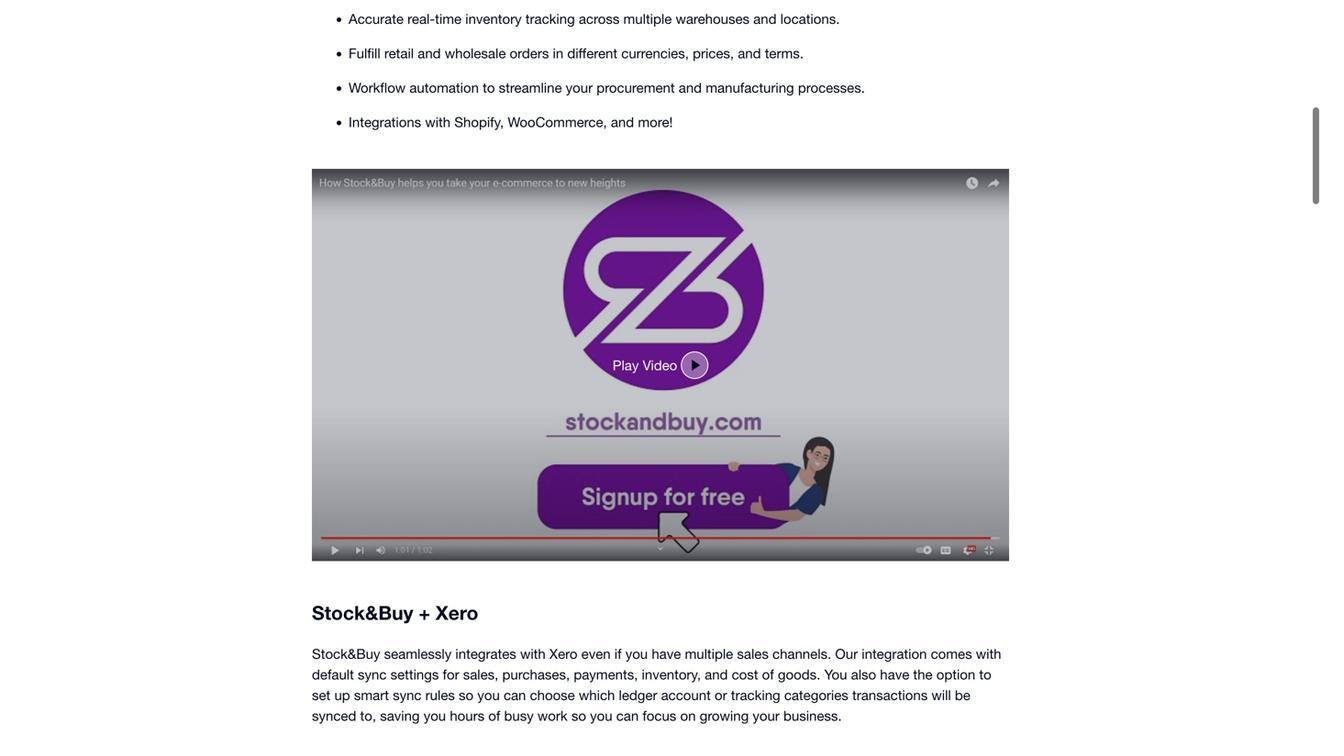 Task type: vqa. For each thing, say whether or not it's contained in the screenshot.
your to the right
yes



Task type: locate. For each thing, give the bounding box(es) containing it.
multiple inside stock&buy seamlessly integrates with xero even if you have multiple sales channels. our integration comes with default sync settings for sales, purchases, payments, inventory, and cost of goods. you also have the option to set up smart sync rules so you can choose which ledger account or tracking categories transactions will be synced to, saving you hours of busy work so you can focus on growing your business.
[[685, 641, 734, 657]]

1 horizontal spatial to
[[980, 662, 992, 678]]

to
[[483, 75, 495, 91], [980, 662, 992, 678]]

multiple
[[624, 6, 672, 22], [685, 641, 734, 657]]

so
[[459, 683, 474, 699], [572, 703, 586, 719]]

1 vertical spatial multiple
[[685, 641, 734, 657]]

stock&buy up default
[[312, 641, 380, 657]]

1 horizontal spatial sync
[[393, 683, 422, 699]]

tracking down cost
[[731, 683, 781, 699]]

of left busy
[[489, 703, 501, 719]]

1 vertical spatial to
[[980, 662, 992, 678]]

1 vertical spatial so
[[572, 703, 586, 719]]

with down automation
[[425, 109, 451, 125]]

with right comes
[[976, 641, 1002, 657]]

have down integration
[[881, 662, 910, 678]]

you down which
[[590, 703, 613, 719]]

categories
[[785, 683, 849, 699]]

1 horizontal spatial xero
[[550, 641, 578, 657]]

which
[[579, 683, 615, 699]]

and
[[754, 6, 777, 22], [418, 40, 441, 56], [738, 40, 761, 56], [679, 75, 702, 91], [611, 109, 634, 125], [705, 662, 728, 678]]

up
[[335, 683, 350, 699]]

play video button
[[312, 164, 1010, 557]]

video
[[643, 353, 678, 369]]

to up shopify,
[[483, 75, 495, 91]]

and inside stock&buy seamlessly integrates with xero even if you have multiple sales channels. our integration comes with default sync settings for sales, purchases, payments, inventory, and cost of goods. you also have the option to set up smart sync rules so you can choose which ledger account or tracking categories transactions will be synced to, saving you hours of busy work so you can focus on growing your business.
[[705, 662, 728, 678]]

1 horizontal spatial your
[[753, 703, 780, 719]]

with
[[425, 109, 451, 125], [520, 641, 546, 657], [976, 641, 1002, 657]]

1 vertical spatial xero
[[550, 641, 578, 657]]

and down prices,
[[679, 75, 702, 91]]

0 vertical spatial so
[[459, 683, 474, 699]]

in
[[553, 40, 564, 56]]

manufacturing
[[706, 75, 795, 91]]

xero right +
[[436, 597, 479, 620]]

2 stock&buy from the top
[[312, 641, 380, 657]]

integrations
[[349, 109, 421, 125]]

fulfill retail and wholesale orders in different currencies, prices, and terms.
[[349, 40, 804, 56]]

1 vertical spatial of
[[489, 703, 501, 719]]

or
[[715, 683, 728, 699]]

stock&buy left +
[[312, 597, 414, 620]]

1 horizontal spatial with
[[520, 641, 546, 657]]

tracking
[[526, 6, 575, 22], [731, 683, 781, 699]]

sales,
[[463, 662, 499, 678]]

sync up saving
[[393, 683, 422, 699]]

1 vertical spatial your
[[753, 703, 780, 719]]

sync
[[358, 662, 387, 678], [393, 683, 422, 699]]

can
[[504, 683, 526, 699], [617, 703, 639, 719]]

you
[[626, 641, 648, 657], [478, 683, 500, 699], [424, 703, 446, 719], [590, 703, 613, 719]]

your
[[566, 75, 593, 91], [753, 703, 780, 719]]

stock&buy seamlessly integrates with xero even if you have multiple sales channels. our integration comes with default sync settings for sales, purchases, payments, inventory, and cost of goods. you also have the option to set up smart sync rules so you can choose which ledger account or tracking categories transactions will be synced to, saving you hours of busy work so you can focus on growing your business.
[[312, 641, 1002, 719]]

integration
[[862, 641, 927, 657]]

0 horizontal spatial so
[[459, 683, 474, 699]]

so right the work
[[572, 703, 586, 719]]

and up or
[[705, 662, 728, 678]]

multiple up currencies,
[[624, 6, 672, 22]]

can up busy
[[504, 683, 526, 699]]

1 horizontal spatial have
[[881, 662, 910, 678]]

if
[[615, 641, 622, 657]]

0 vertical spatial your
[[566, 75, 593, 91]]

work
[[538, 703, 568, 719]]

integrates
[[456, 641, 517, 657]]

play video
[[613, 353, 678, 369]]

stock&buy for stock&buy + xero
[[312, 597, 414, 620]]

transactions
[[853, 683, 928, 699]]

1 horizontal spatial multiple
[[685, 641, 734, 657]]

inventory
[[466, 6, 522, 22]]

the
[[914, 662, 933, 678]]

you
[[825, 662, 848, 678]]

prices,
[[693, 40, 734, 56]]

1 vertical spatial tracking
[[731, 683, 781, 699]]

1 vertical spatial have
[[881, 662, 910, 678]]

can down ledger
[[617, 703, 639, 719]]

have up inventory,
[[652, 641, 681, 657]]

option
[[937, 662, 976, 678]]

focus
[[643, 703, 677, 719]]

of right cost
[[762, 662, 774, 678]]

xero inside stock&buy seamlessly integrates with xero even if you have multiple sales channels. our integration comes with default sync settings for sales, purchases, payments, inventory, and cost of goods. you also have the option to set up smart sync rules so you can choose which ledger account or tracking categories transactions will be synced to, saving you hours of busy work so you can focus on growing your business.
[[550, 641, 578, 657]]

will
[[932, 683, 952, 699]]

xero left even
[[550, 641, 578, 657]]

ledger
[[619, 683, 658, 699]]

have
[[652, 641, 681, 657], [881, 662, 910, 678]]

to,
[[360, 703, 376, 719]]

stock&buy + xero
[[312, 597, 479, 620]]

1 vertical spatial sync
[[393, 683, 422, 699]]

0 horizontal spatial have
[[652, 641, 681, 657]]

0 vertical spatial of
[[762, 662, 774, 678]]

choose
[[530, 683, 575, 699]]

accurate
[[349, 6, 404, 22]]

woocommerce,
[[508, 109, 607, 125]]

0 horizontal spatial multiple
[[624, 6, 672, 22]]

1 vertical spatial can
[[617, 703, 639, 719]]

business.
[[784, 703, 842, 719]]

stock&buy
[[312, 597, 414, 620], [312, 641, 380, 657]]

your right the growing
[[753, 703, 780, 719]]

0 vertical spatial stock&buy
[[312, 597, 414, 620]]

0 vertical spatial xero
[[436, 597, 479, 620]]

0 horizontal spatial to
[[483, 75, 495, 91]]

your down fulfill retail and wholesale orders in different currencies, prices, and terms. on the top of page
[[566, 75, 593, 91]]

0 horizontal spatial xero
[[436, 597, 479, 620]]

tracking up in
[[526, 6, 575, 22]]

1 stock&buy from the top
[[312, 597, 414, 620]]

xero
[[436, 597, 479, 620], [550, 641, 578, 657]]

busy
[[504, 703, 534, 719]]

and up terms.
[[754, 6, 777, 22]]

saving
[[380, 703, 420, 719]]

and left more!
[[611, 109, 634, 125]]

so up hours
[[459, 683, 474, 699]]

play
[[613, 353, 639, 369]]

0 vertical spatial can
[[504, 683, 526, 699]]

purchases,
[[503, 662, 570, 678]]

0 vertical spatial to
[[483, 75, 495, 91]]

to right "option"
[[980, 662, 992, 678]]

0 vertical spatial sync
[[358, 662, 387, 678]]

0 horizontal spatial can
[[504, 683, 526, 699]]

0 horizontal spatial tracking
[[526, 6, 575, 22]]

multiple up cost
[[685, 641, 734, 657]]

0 horizontal spatial of
[[489, 703, 501, 719]]

currencies,
[[622, 40, 689, 56]]

0 vertical spatial multiple
[[624, 6, 672, 22]]

sync up smart
[[358, 662, 387, 678]]

1 vertical spatial stock&buy
[[312, 641, 380, 657]]

comes
[[931, 641, 973, 657]]

even
[[582, 641, 611, 657]]

of
[[762, 662, 774, 678], [489, 703, 501, 719]]

0 vertical spatial have
[[652, 641, 681, 657]]

1 horizontal spatial of
[[762, 662, 774, 678]]

stock&buy inside stock&buy seamlessly integrates with xero even if you have multiple sales channels. our integration comes with default sync settings for sales, purchases, payments, inventory, and cost of goods. you also have the option to set up smart sync rules so you can choose which ledger account or tracking categories transactions will be synced to, saving you hours of busy work so you can focus on growing your business.
[[312, 641, 380, 657]]

with up purchases,
[[520, 641, 546, 657]]

more!
[[638, 109, 673, 125]]

1 horizontal spatial can
[[617, 703, 639, 719]]

1 horizontal spatial so
[[572, 703, 586, 719]]

time
[[435, 6, 462, 22]]

1 horizontal spatial tracking
[[731, 683, 781, 699]]

locations.
[[781, 6, 840, 22]]

your inside stock&buy seamlessly integrates with xero even if you have multiple sales channels. our integration comes with default sync settings for sales, purchases, payments, inventory, and cost of goods. you also have the option to set up smart sync rules so you can choose which ledger account or tracking categories transactions will be synced to, saving you hours of busy work so you can focus on growing your business.
[[753, 703, 780, 719]]



Task type: describe. For each thing, give the bounding box(es) containing it.
workflow automation to streamline your procurement and manufacturing processes.
[[349, 75, 866, 91]]

goods.
[[778, 662, 821, 678]]

warehouses
[[676, 6, 750, 22]]

rules
[[426, 683, 455, 699]]

procurement
[[597, 75, 675, 91]]

and right retail
[[418, 40, 441, 56]]

stock&buy image
[[312, 164, 1010, 557]]

inventory,
[[642, 662, 701, 678]]

set
[[312, 683, 331, 699]]

different
[[568, 40, 618, 56]]

seamlessly
[[384, 641, 452, 657]]

tracking inside stock&buy seamlessly integrates with xero even if you have multiple sales channels. our integration comes with default sync settings for sales, purchases, payments, inventory, and cost of goods. you also have the option to set up smart sync rules so you can choose which ledger account or tracking categories transactions will be synced to, saving you hours of busy work so you can focus on growing your business.
[[731, 683, 781, 699]]

also
[[851, 662, 877, 678]]

retail
[[384, 40, 414, 56]]

real-
[[408, 6, 435, 22]]

you down sales,
[[478, 683, 500, 699]]

hours
[[450, 703, 485, 719]]

on
[[681, 703, 696, 719]]

0 horizontal spatial with
[[425, 109, 451, 125]]

growing
[[700, 703, 749, 719]]

synced
[[312, 703, 356, 719]]

you right if
[[626, 641, 648, 657]]

for
[[443, 662, 459, 678]]

workflow
[[349, 75, 406, 91]]

0 horizontal spatial sync
[[358, 662, 387, 678]]

and up the manufacturing
[[738, 40, 761, 56]]

fulfill
[[349, 40, 381, 56]]

default
[[312, 662, 354, 678]]

our
[[836, 641, 858, 657]]

be
[[955, 683, 971, 699]]

orders
[[510, 40, 549, 56]]

settings
[[391, 662, 439, 678]]

channels.
[[773, 641, 832, 657]]

+
[[419, 597, 430, 620]]

automation
[[410, 75, 479, 91]]

account
[[661, 683, 711, 699]]

payments,
[[574, 662, 638, 678]]

stock&buy for stock&buy seamlessly integrates with xero even if you have multiple sales channels. our integration comes with default sync settings for sales, purchases, payments, inventory, and cost of goods. you also have the option to set up smart sync rules so you can choose which ledger account or tracking categories transactions will be synced to, saving you hours of busy work so you can focus on growing your business.
[[312, 641, 380, 657]]

terms.
[[765, 40, 804, 56]]

integrations with shopify, woocommerce, and more!
[[349, 109, 673, 125]]

processes.
[[798, 75, 866, 91]]

0 vertical spatial tracking
[[526, 6, 575, 22]]

accurate real-time inventory tracking across multiple warehouses and locations.
[[349, 6, 840, 22]]

sales
[[737, 641, 769, 657]]

shopify,
[[455, 109, 504, 125]]

across
[[579, 6, 620, 22]]

streamline
[[499, 75, 562, 91]]

smart
[[354, 683, 389, 699]]

wholesale
[[445, 40, 506, 56]]

you down 'rules'
[[424, 703, 446, 719]]

2 horizontal spatial with
[[976, 641, 1002, 657]]

0 horizontal spatial your
[[566, 75, 593, 91]]

to inside stock&buy seamlessly integrates with xero even if you have multiple sales channels. our integration comes with default sync settings for sales, purchases, payments, inventory, and cost of goods. you also have the option to set up smart sync rules so you can choose which ledger account or tracking categories transactions will be synced to, saving you hours of busy work so you can focus on growing your business.
[[980, 662, 992, 678]]

cost
[[732, 662, 759, 678]]



